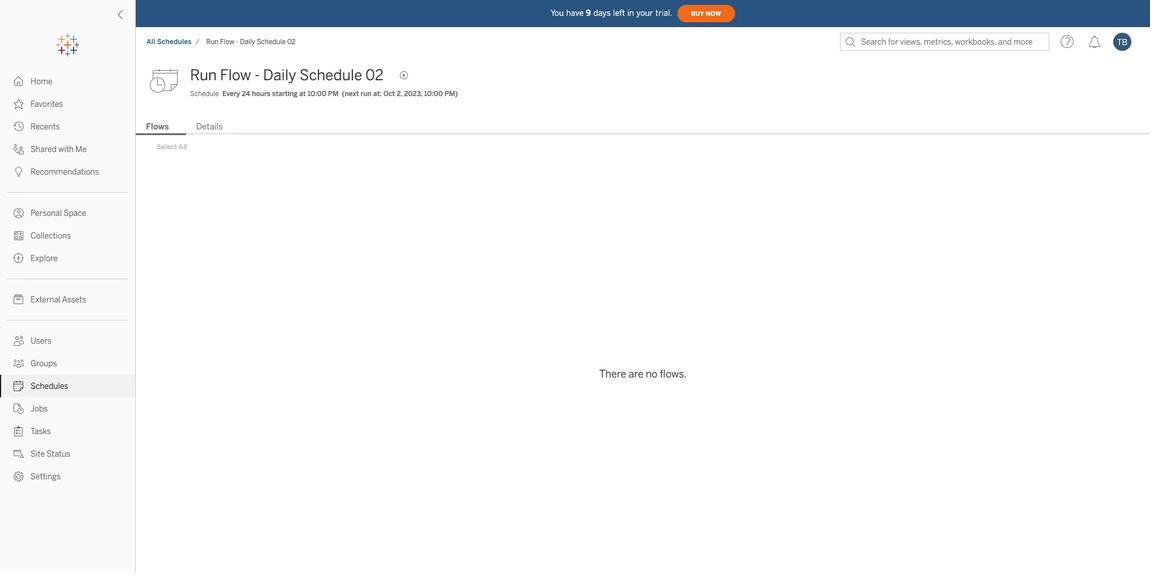 Task type: locate. For each thing, give the bounding box(es) containing it.
10:00 left pm) at the left top of the page
[[424, 90, 443, 98]]

by text only_f5he34f image left settings
[[14, 472, 24, 482]]

by text only_f5he34f image left shared
[[14, 144, 24, 154]]

0 horizontal spatial schedules
[[31, 382, 68, 391]]

schedule
[[257, 38, 286, 46], [300, 66, 362, 84], [190, 90, 219, 98]]

site
[[31, 450, 45, 459]]

schedule up "hours"
[[257, 38, 286, 46]]

- right /
[[236, 38, 238, 46]]

2 vertical spatial schedule
[[190, 90, 219, 98]]

- up "hours"
[[255, 66, 260, 84]]

by text only_f5he34f image inside users link
[[14, 336, 24, 346]]

6 by text only_f5he34f image from the top
[[14, 295, 24, 305]]

9
[[586, 8, 591, 18]]

0 vertical spatial schedules
[[157, 38, 192, 46]]

3 by text only_f5he34f image from the top
[[14, 208, 24, 218]]

by text only_f5he34f image for tasks
[[14, 427, 24, 437]]

there are no flows.
[[599, 369, 687, 381]]

0 horizontal spatial daily
[[240, 38, 255, 46]]

by text only_f5he34f image
[[14, 144, 24, 154], [14, 167, 24, 177], [14, 208, 24, 218], [14, 231, 24, 241], [14, 253, 24, 264], [14, 295, 24, 305], [14, 336, 24, 346], [14, 472, 24, 482]]

3 by text only_f5he34f image from the top
[[14, 122, 24, 132]]

flow
[[220, 38, 234, 46], [220, 66, 251, 84]]

run down /
[[190, 66, 217, 84]]

by text only_f5he34f image
[[14, 76, 24, 87], [14, 99, 24, 109], [14, 122, 24, 132], [14, 359, 24, 369], [14, 381, 24, 391], [14, 404, 24, 414], [14, 427, 24, 437], [14, 449, 24, 459]]

by text only_f5he34f image inside recents link
[[14, 122, 24, 132]]

by text only_f5he34f image inside settings link
[[14, 472, 24, 482]]

all up schedule image
[[147, 38, 155, 46]]

2 flow from the top
[[220, 66, 251, 84]]

4 by text only_f5he34f image from the top
[[14, 231, 24, 241]]

schedules inside main navigation. press the up and down arrow keys to access links. element
[[31, 382, 68, 391]]

10:00
[[308, 90, 326, 98], [424, 90, 443, 98]]

0 horizontal spatial all
[[147, 38, 155, 46]]

by text only_f5he34f image left collections
[[14, 231, 24, 241]]

1 horizontal spatial 02
[[366, 66, 384, 84]]

by text only_f5he34f image inside external assets link
[[14, 295, 24, 305]]

by text only_f5he34f image for schedules
[[14, 381, 24, 391]]

by text only_f5he34f image inside tasks link
[[14, 427, 24, 437]]

recents
[[31, 122, 60, 132]]

schedule every 24 hours starting at 10:00 pm (next run at: oct 2, 2023, 10:00 pm)
[[190, 90, 458, 98]]

favorites link
[[0, 93, 135, 115]]

with
[[58, 145, 74, 154]]

schedules left /
[[157, 38, 192, 46]]

0 horizontal spatial 10:00
[[308, 90, 326, 98]]

02 up at:
[[366, 66, 384, 84]]

settings link
[[0, 466, 135, 488]]

1 by text only_f5he34f image from the top
[[14, 76, 24, 87]]

users
[[31, 337, 51, 346]]

run flow - daily schedule 02 up starting
[[190, 66, 384, 84]]

by text only_f5he34f image left recommendations
[[14, 167, 24, 177]]

8 by text only_f5he34f image from the top
[[14, 472, 24, 482]]

run
[[206, 38, 219, 46], [190, 66, 217, 84]]

2023,
[[404, 90, 422, 98]]

schedules link
[[0, 375, 135, 398]]

by text only_f5he34f image left external
[[14, 295, 24, 305]]

by text only_f5he34f image inside site status link
[[14, 449, 24, 459]]

all
[[147, 38, 155, 46], [179, 143, 187, 151]]

explore
[[31, 254, 58, 264]]

by text only_f5he34f image for favorites
[[14, 99, 24, 109]]

1 vertical spatial 02
[[366, 66, 384, 84]]

home link
[[0, 70, 135, 93]]

by text only_f5he34f image inside explore link
[[14, 253, 24, 264]]

buy now
[[691, 10, 721, 17]]

1 vertical spatial run
[[190, 66, 217, 84]]

run right /
[[206, 38, 219, 46]]

1 horizontal spatial daily
[[263, 66, 296, 84]]

by text only_f5he34f image for external assets
[[14, 295, 24, 305]]

1 vertical spatial run flow - daily schedule 02
[[190, 66, 384, 84]]

0 horizontal spatial schedule
[[190, 90, 219, 98]]

1 10:00 from the left
[[308, 90, 326, 98]]

run flow - daily schedule 02
[[206, 38, 296, 46], [190, 66, 384, 84]]

hours
[[252, 90, 270, 98]]

schedules down groups
[[31, 382, 68, 391]]

4 by text only_f5he34f image from the top
[[14, 359, 24, 369]]

starting
[[272, 90, 298, 98]]

flow up every
[[220, 66, 251, 84]]

24
[[242, 90, 250, 98]]

all right select
[[179, 143, 187, 151]]

daily
[[240, 38, 255, 46], [263, 66, 296, 84]]

flow inside run flow - daily schedule 02 main content
[[220, 66, 251, 84]]

10:00 right at
[[308, 90, 326, 98]]

by text only_f5he34f image inside recommendations link
[[14, 167, 24, 177]]

1 vertical spatial all
[[179, 143, 187, 151]]

pm)
[[445, 90, 458, 98]]

by text only_f5he34f image for collections
[[14, 231, 24, 241]]

by text only_f5he34f image for groups
[[14, 359, 24, 369]]

by text only_f5he34f image left users
[[14, 336, 24, 346]]

buy now button
[[677, 5, 735, 23]]

status
[[47, 450, 70, 459]]

1 by text only_f5he34f image from the top
[[14, 144, 24, 154]]

by text only_f5he34f image inside personal space "link"
[[14, 208, 24, 218]]

/
[[196, 38, 199, 46]]

1 vertical spatial daily
[[263, 66, 296, 84]]

02 inside run flow - daily schedule 02 main content
[[366, 66, 384, 84]]

by text only_f5he34f image inside home link
[[14, 76, 24, 87]]

run flow - daily schedule 02 up 24
[[206, 38, 296, 46]]

1 vertical spatial -
[[255, 66, 260, 84]]

02
[[287, 38, 296, 46], [366, 66, 384, 84]]

0 vertical spatial 02
[[287, 38, 296, 46]]

select
[[157, 143, 177, 151]]

0 vertical spatial all
[[147, 38, 155, 46]]

tasks link
[[0, 420, 135, 443]]

1 vertical spatial schedule
[[300, 66, 362, 84]]

pm
[[328, 90, 339, 98]]

by text only_f5he34f image inside the favorites link
[[14, 99, 24, 109]]

- inside main content
[[255, 66, 260, 84]]

oct
[[383, 90, 395, 98]]

all inside button
[[179, 143, 187, 151]]

by text only_f5he34f image for home
[[14, 76, 24, 87]]

site status link
[[0, 443, 135, 466]]

by text only_f5he34f image for recommendations
[[14, 167, 24, 177]]

jobs link
[[0, 398, 135, 420]]

2 by text only_f5he34f image from the top
[[14, 99, 24, 109]]

0 vertical spatial -
[[236, 38, 238, 46]]

settings
[[31, 472, 61, 482]]

1 vertical spatial schedules
[[31, 382, 68, 391]]

7 by text only_f5he34f image from the top
[[14, 336, 24, 346]]

daily right /
[[240, 38, 255, 46]]

at:
[[373, 90, 382, 98]]

site status
[[31, 450, 70, 459]]

5 by text only_f5he34f image from the top
[[14, 253, 24, 264]]

collections
[[31, 231, 71, 241]]

1 horizontal spatial -
[[255, 66, 260, 84]]

home
[[31, 77, 52, 87]]

by text only_f5he34f image inside shared with me link
[[14, 144, 24, 154]]

select all
[[157, 143, 187, 151]]

7 by text only_f5he34f image from the top
[[14, 427, 24, 437]]

space
[[64, 209, 86, 218]]

by text only_f5he34f image inside groups link
[[14, 359, 24, 369]]

by text only_f5he34f image left personal
[[14, 208, 24, 218]]

02 up starting
[[287, 38, 296, 46]]

5 by text only_f5he34f image from the top
[[14, 381, 24, 391]]

1 vertical spatial flow
[[220, 66, 251, 84]]

1 horizontal spatial 10:00
[[424, 90, 443, 98]]

all schedules /
[[147, 38, 199, 46]]

by text only_f5he34f image inside schedules link
[[14, 381, 24, 391]]

(next
[[342, 90, 359, 98]]

by text only_f5he34f image inside collections 'link'
[[14, 231, 24, 241]]

1 horizontal spatial schedule
[[257, 38, 286, 46]]

6 by text only_f5he34f image from the top
[[14, 404, 24, 414]]

-
[[236, 38, 238, 46], [255, 66, 260, 84]]

by text only_f5he34f image left explore
[[14, 253, 24, 264]]

flow right /
[[220, 38, 234, 46]]

tasks
[[31, 427, 51, 437]]

2 by text only_f5he34f image from the top
[[14, 167, 24, 177]]

external
[[31, 295, 60, 305]]

schedule up pm
[[300, 66, 362, 84]]

8 by text only_f5he34f image from the top
[[14, 449, 24, 459]]

recommendations
[[31, 167, 99, 177]]

left
[[613, 8, 625, 18]]

by text only_f5he34f image inside jobs link
[[14, 404, 24, 414]]

select all button
[[149, 140, 194, 154]]

recents link
[[0, 115, 135, 138]]

schedule image
[[149, 64, 183, 98]]

schedules
[[157, 38, 192, 46], [31, 382, 68, 391]]

1 horizontal spatial all
[[179, 143, 187, 151]]

schedule left every
[[190, 90, 219, 98]]

shared with me
[[31, 145, 87, 154]]

0 horizontal spatial -
[[236, 38, 238, 46]]

daily up starting
[[263, 66, 296, 84]]

0 vertical spatial flow
[[220, 38, 234, 46]]



Task type: vqa. For each thing, say whether or not it's contained in the screenshot.
the Control
no



Task type: describe. For each thing, give the bounding box(es) containing it.
all schedules link
[[146, 37, 192, 46]]

shared
[[31, 145, 57, 154]]

days
[[593, 8, 611, 18]]

by text only_f5he34f image for personal space
[[14, 208, 24, 218]]

external assets
[[31, 295, 86, 305]]

personal space link
[[0, 202, 135, 225]]

2 horizontal spatial schedule
[[300, 66, 362, 84]]

personal space
[[31, 209, 86, 218]]

run
[[361, 90, 372, 98]]

run inside main content
[[190, 66, 217, 84]]

now
[[706, 10, 721, 17]]

2,
[[397, 90, 402, 98]]

by text only_f5he34f image for recents
[[14, 122, 24, 132]]

by text only_f5he34f image for site status
[[14, 449, 24, 459]]

external assets link
[[0, 289, 135, 311]]

users link
[[0, 330, 135, 352]]

collections link
[[0, 225, 135, 247]]

0 vertical spatial daily
[[240, 38, 255, 46]]

details
[[196, 122, 223, 132]]

shared with me link
[[0, 138, 135, 161]]

groups link
[[0, 352, 135, 375]]

there
[[599, 369, 626, 381]]

explore link
[[0, 247, 135, 270]]

recommendations link
[[0, 161, 135, 183]]

groups
[[31, 359, 57, 369]]

navigation panel element
[[0, 34, 135, 488]]

you
[[551, 8, 564, 18]]

me
[[75, 145, 87, 154]]

every
[[222, 90, 240, 98]]

jobs
[[31, 405, 48, 414]]

by text only_f5he34f image for shared with me
[[14, 144, 24, 154]]

0 vertical spatial run
[[206, 38, 219, 46]]

flows
[[146, 122, 169, 132]]

run flow - daily schedule 02 element
[[203, 38, 299, 46]]

1 flow from the top
[[220, 38, 234, 46]]

assets
[[62, 295, 86, 305]]

you have 9 days left in your trial.
[[551, 8, 672, 18]]

no
[[646, 369, 658, 381]]

sub-spaces tab list
[[136, 120, 1150, 135]]

by text only_f5he34f image for explore
[[14, 253, 24, 264]]

by text only_f5he34f image for settings
[[14, 472, 24, 482]]

0 vertical spatial run flow - daily schedule 02
[[206, 38, 296, 46]]

at
[[299, 90, 306, 98]]

main navigation. press the up and down arrow keys to access links. element
[[0, 70, 135, 488]]

daily inside main content
[[263, 66, 296, 84]]

trial.
[[655, 8, 672, 18]]

Search for views, metrics, workbooks, and more text field
[[840, 33, 1049, 51]]

in
[[628, 8, 634, 18]]

1 horizontal spatial schedules
[[157, 38, 192, 46]]

2 10:00 from the left
[[424, 90, 443, 98]]

favorites
[[31, 100, 63, 109]]

your
[[637, 8, 653, 18]]

have
[[566, 8, 584, 18]]

0 vertical spatial schedule
[[257, 38, 286, 46]]

personal
[[31, 209, 62, 218]]

are
[[629, 369, 643, 381]]

by text only_f5he34f image for users
[[14, 336, 24, 346]]

buy
[[691, 10, 704, 17]]

0 horizontal spatial 02
[[287, 38, 296, 46]]

flows.
[[660, 369, 687, 381]]

run flow - daily schedule 02 inside main content
[[190, 66, 384, 84]]

by text only_f5he34f image for jobs
[[14, 404, 24, 414]]

run flow - daily schedule 02 main content
[[136, 57, 1150, 573]]



